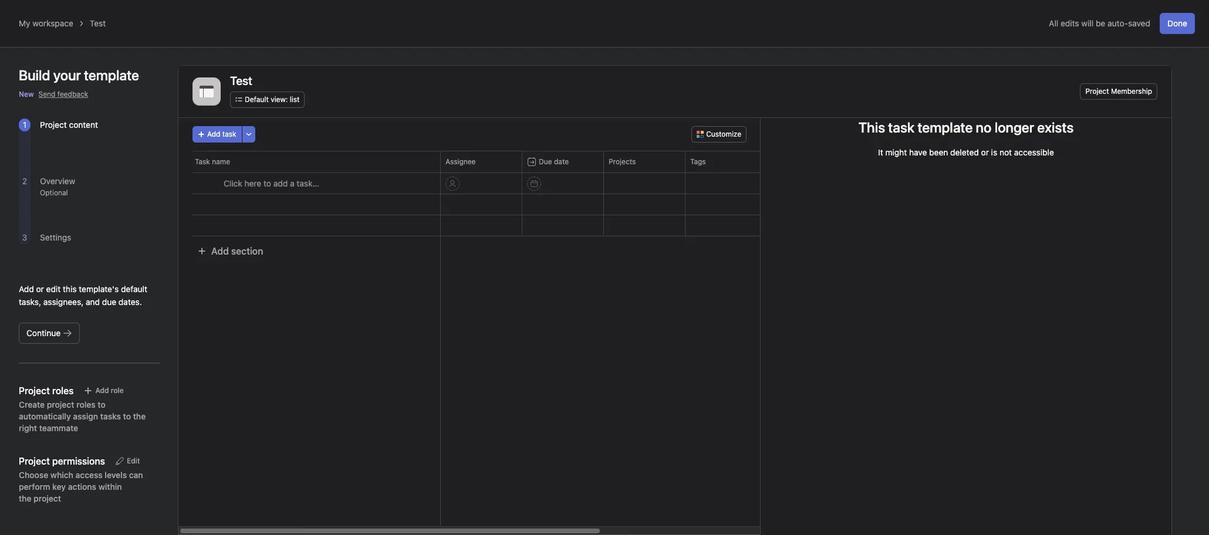 Task type: vqa. For each thing, say whether or not it's contained in the screenshot.
Projects element
no



Task type: locate. For each thing, give the bounding box(es) containing it.
add for add role
[[95, 386, 109, 395]]

project left the membership
[[1085, 87, 1109, 96]]

add inside add task button
[[207, 130, 220, 139]]

continue
[[26, 328, 61, 338]]

or left edit
[[36, 284, 44, 294]]

section
[[231, 246, 263, 256]]

task name
[[195, 157, 230, 166]]

tasks
[[100, 411, 121, 421]]

add left role
[[95, 386, 109, 395]]

task inside button
[[222, 130, 236, 139]]

to left the add
[[264, 178, 271, 188]]

add up task name
[[207, 130, 220, 139]]

here
[[244, 178, 261, 188]]

2
[[22, 176, 27, 186]]

task for add
[[222, 130, 236, 139]]

can
[[129, 470, 143, 480]]

projects
[[609, 157, 636, 166]]

automatically
[[19, 411, 71, 421]]

1 vertical spatial or
[[36, 284, 44, 294]]

overview button
[[40, 176, 75, 186]]

add left section
[[211, 246, 229, 256]]

1 horizontal spatial task
[[888, 119, 915, 136]]

click
[[224, 178, 242, 188]]

click here to add a task… row
[[178, 173, 979, 194]]

assignees,
[[43, 297, 83, 307]]

0 horizontal spatial project
[[40, 120, 67, 130]]

2 horizontal spatial to
[[264, 178, 271, 188]]

task up might
[[888, 119, 915, 136]]

and
[[86, 297, 100, 307]]

send feedback link
[[38, 89, 88, 100]]

1 vertical spatial project
[[40, 120, 67, 130]]

new
[[19, 90, 34, 99]]

1 2 3
[[22, 120, 27, 242]]

customize
[[706, 130, 741, 139]]

this
[[858, 119, 885, 136]]

my workspace
[[19, 18, 73, 28]]

add up tasks,
[[19, 284, 34, 294]]

1 row from the top
[[178, 151, 979, 173]]

2 row from the top
[[178, 194, 979, 215]]

add section button
[[193, 241, 268, 262]]

0 horizontal spatial or
[[36, 284, 44, 294]]

or
[[981, 147, 989, 157], [36, 284, 44, 294]]

role
[[111, 386, 124, 395]]

template
[[918, 119, 973, 136]]

click here to add a task…
[[224, 178, 319, 188]]

name
[[212, 157, 230, 166]]

done
[[1167, 18, 1187, 28]]

task
[[195, 157, 210, 166]]

edit button
[[110, 453, 145, 470]]

3
[[22, 232, 27, 242]]

or inside add or edit this template's default tasks, assignees, and due dates.
[[36, 284, 44, 294]]

0 horizontal spatial to
[[98, 400, 106, 410]]

not
[[1000, 147, 1012, 157]]

continue button
[[19, 323, 80, 344]]

actions
[[68, 482, 96, 492]]

tasks,
[[19, 297, 41, 307]]

1
[[23, 120, 27, 130]]

test
[[90, 18, 106, 28], [230, 74, 252, 87]]

content
[[69, 120, 98, 130]]

2 vertical spatial to
[[123, 411, 131, 421]]

overview optional
[[40, 176, 75, 197]]

all edits will be auto-saved
[[1049, 18, 1150, 28]]

0 vertical spatial project
[[1085, 87, 1109, 96]]

0 vertical spatial to
[[264, 178, 271, 188]]

test right workspace
[[90, 18, 106, 28]]

the
[[133, 411, 146, 421]]

project membership
[[1085, 87, 1152, 96]]

task
[[888, 119, 915, 136], [222, 130, 236, 139]]

0 horizontal spatial test
[[90, 18, 106, 28]]

more actions image
[[245, 131, 252, 138]]

project roles
[[19, 386, 74, 396]]

3 row from the top
[[178, 215, 979, 237]]

due date
[[539, 157, 569, 166]]

due
[[102, 297, 116, 307]]

default view: list button
[[230, 92, 305, 108]]

project for project membership
[[1085, 87, 1109, 96]]

add inside add section button
[[211, 246, 229, 256]]

to down add role button
[[98, 400, 106, 410]]

my workspace link
[[19, 18, 73, 28]]

0 vertical spatial or
[[981, 147, 989, 157]]

project right 1
[[40, 120, 67, 130]]

might
[[885, 147, 907, 157]]

0 vertical spatial test
[[90, 18, 106, 28]]

or left is on the top right
[[981, 147, 989, 157]]

add inside add or edit this template's default tasks, assignees, and due dates.
[[19, 284, 34, 294]]

add for add or edit this template's default tasks, assignees, and due dates.
[[19, 284, 34, 294]]

to left the
[[123, 411, 131, 421]]

1 vertical spatial test
[[230, 74, 252, 87]]

to
[[264, 178, 271, 188], [98, 400, 106, 410], [123, 411, 131, 421]]

default view: list
[[245, 95, 300, 104]]

edits
[[1061, 18, 1079, 28]]

row
[[178, 151, 979, 173], [178, 194, 979, 215], [178, 215, 979, 237]]

levels
[[105, 470, 127, 480]]

0 horizontal spatial task
[[222, 130, 236, 139]]

add
[[207, 130, 220, 139], [211, 246, 229, 256], [19, 284, 34, 294], [95, 386, 109, 395]]

perform
[[19, 482, 50, 492]]

access
[[75, 470, 103, 480]]

add section
[[211, 246, 263, 256]]

row containing task name
[[178, 151, 979, 173]]

add task
[[207, 130, 236, 139]]

dates.
[[119, 297, 142, 307]]

task left more actions icon
[[222, 130, 236, 139]]

saved
[[1128, 18, 1150, 28]]

due
[[539, 157, 552, 166]]

add inside add role button
[[95, 386, 109, 395]]

1 horizontal spatial project
[[1085, 87, 1109, 96]]

project inside project membership "button"
[[1085, 87, 1109, 96]]

test up default
[[230, 74, 252, 87]]



Task type: describe. For each thing, give the bounding box(es) containing it.
new send feedback
[[19, 90, 88, 99]]

will
[[1081, 18, 1094, 28]]

edit
[[46, 284, 61, 294]]

build your template
[[19, 67, 139, 83]]

longer exists
[[995, 119, 1074, 136]]

1 vertical spatial to
[[98, 400, 106, 410]]

assign
[[73, 411, 98, 421]]

edit
[[127, 457, 140, 465]]

within
[[98, 482, 122, 492]]

done button
[[1160, 13, 1195, 34]]

deleted
[[950, 147, 979, 157]]

my
[[19, 18, 30, 28]]

it
[[878, 147, 883, 157]]

the project
[[19, 494, 61, 504]]

customize button
[[692, 126, 747, 143]]

overview
[[40, 176, 75, 186]]

add role button
[[78, 383, 129, 399]]

project for project content
[[40, 120, 67, 130]]

is
[[991, 147, 997, 157]]

roles
[[76, 400, 96, 410]]

key
[[52, 482, 66, 492]]

default
[[121, 284, 147, 294]]

create
[[19, 400, 45, 410]]

optional
[[40, 188, 68, 197]]

tags
[[690, 157, 706, 166]]

add role
[[95, 386, 124, 395]]

1 horizontal spatial to
[[123, 411, 131, 421]]

template's
[[79, 284, 119, 294]]

have
[[909, 147, 927, 157]]

create project roles to automatically assign tasks to the right teammate
[[19, 400, 146, 433]]

all
[[1049, 18, 1058, 28]]

task for this
[[888, 119, 915, 136]]

task…
[[297, 178, 319, 188]]

date
[[554, 157, 569, 166]]

1 horizontal spatial test
[[230, 74, 252, 87]]

right teammate
[[19, 423, 78, 433]]

add or edit this template's default tasks, assignees, and due dates.
[[19, 284, 147, 307]]

build
[[19, 67, 50, 83]]

view:
[[271, 95, 288, 104]]

project membership button
[[1080, 83, 1157, 100]]

add for add task
[[207, 130, 220, 139]]

your template
[[53, 67, 139, 83]]

accessible
[[1014, 147, 1054, 157]]

project permissions
[[19, 456, 105, 467]]

add task button
[[193, 126, 242, 143]]

project content
[[40, 120, 98, 130]]

settings
[[40, 232, 71, 242]]

add for add section
[[211, 246, 229, 256]]

project
[[47, 400, 74, 410]]

choose which access levels can perform key actions within the project
[[19, 470, 143, 504]]

template image
[[200, 85, 214, 99]]

this
[[63, 284, 77, 294]]

assignee
[[445, 157, 476, 166]]

it might have been deleted or is not accessible
[[878, 147, 1054, 157]]

been
[[929, 147, 948, 157]]

choose
[[19, 470, 48, 480]]

settings button
[[40, 232, 71, 242]]

default
[[245, 95, 269, 104]]

project content button
[[40, 120, 98, 130]]

1 horizontal spatial or
[[981, 147, 989, 157]]

to inside row
[[264, 178, 271, 188]]

auto-
[[1108, 18, 1128, 28]]

be
[[1096, 18, 1105, 28]]

this task template no longer exists
[[858, 119, 1074, 136]]

workspace
[[32, 18, 73, 28]]

no
[[976, 119, 992, 136]]

a
[[290, 178, 294, 188]]

send
[[38, 90, 55, 99]]



